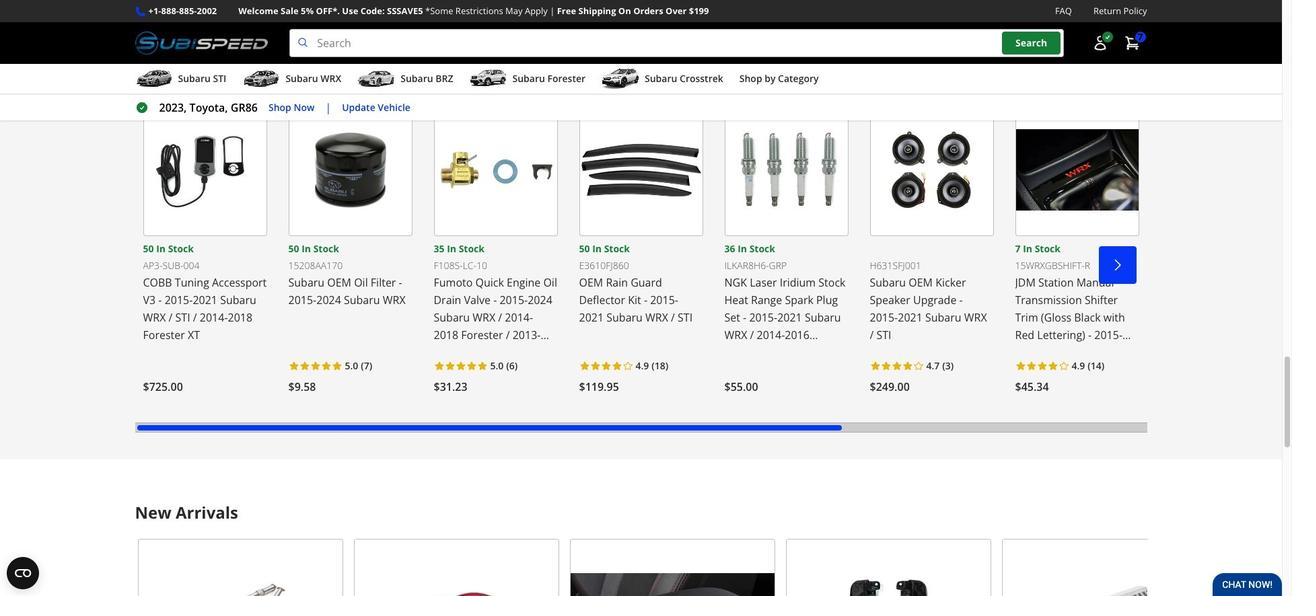 Task type: describe. For each thing, give the bounding box(es) containing it.
oem rain guard deflector kit - 2015-2021 subaru wrx / sti image
[[579, 104, 703, 236]]

subispeed logo image
[[135, 29, 268, 57]]

a subaru forester thumbnail image image
[[469, 69, 507, 89]]

a subaru wrx thumbnail image image
[[243, 69, 280, 89]]

a subaru sti thumbnail image image
[[135, 69, 173, 89]]

ngk laser iridium stock heat range spark plug set - 2015-2021 subaru wrx / 2014-2016 forester xt image
[[725, 104, 848, 236]]

a subaru crosstrek thumbnail image image
[[602, 69, 639, 89]]

cobb tuning accessport v3 - 2015-2021 subaru wrx / sti / 2014-2018 forester xt image
[[143, 104, 267, 236]]

button image
[[1092, 35, 1108, 51]]



Task type: locate. For each thing, give the bounding box(es) containing it.
search input field
[[290, 29, 1064, 57]]

fumoto quick engine oil drain valve - 2015-2024 subaru wrx / 2014-2018 forester / 2013-2016 scion fr-s / 2013-2020 subaru brz / 2017-2019 toyota 86 image
[[434, 104, 558, 236]]

open widget image
[[7, 557, 39, 590]]

jdm station manual transmission shifter trim (gloss black with red lettering) - 2015-2021 subaru wrx image
[[1015, 104, 1139, 236]]

subaru oem oil filter - 2015-2024 subaru wrx image
[[288, 104, 412, 236]]

subaru oem kicker speaker upgrade - 2015-2021 subaru wrx / sti image
[[870, 104, 994, 236]]

a subaru brz thumbnail image image
[[358, 69, 395, 89]]



Task type: vqa. For each thing, say whether or not it's contained in the screenshot.
ngk laser iridium stock heat range spark plug set - 2015-2021 subaru wrx / 2014-2016 forester xt image at the right of the page
yes



